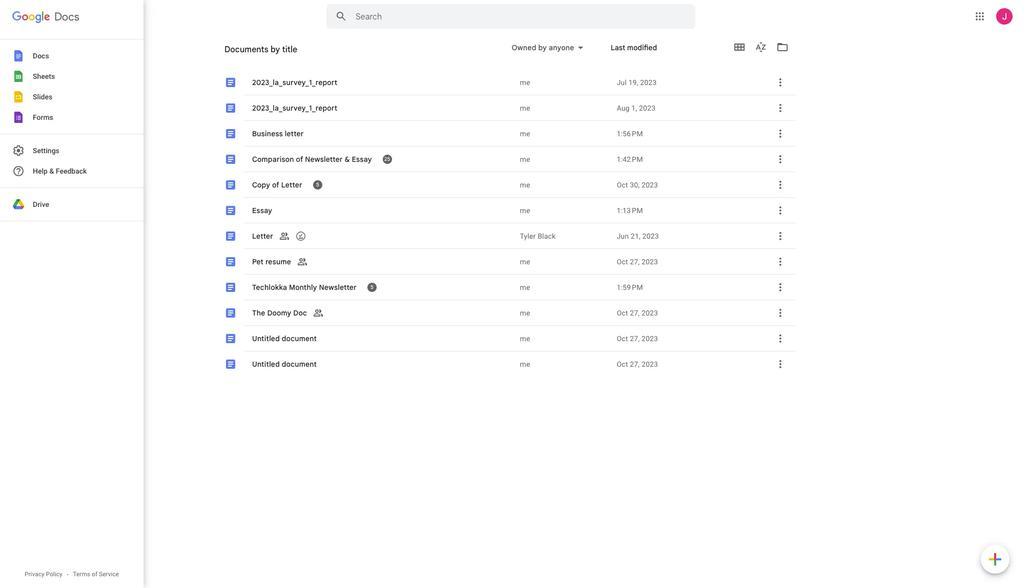 Task type: vqa. For each thing, say whether or not it's contained in the screenshot.
The Doomy Doc's Oct
yes



Task type: describe. For each thing, give the bounding box(es) containing it.
2 2023_la_survey_1_report option from the top
[[213, 95, 796, 589]]

last opened by me 1:59 pm element
[[617, 282, 759, 293]]

settings
[[33, 147, 59, 155]]

by inside popup button
[[539, 43, 547, 52]]

newsletter for of
[[305, 155, 343, 164]]

0 horizontal spatial last modified
[[548, 49, 594, 58]]

0 horizontal spatial last
[[548, 49, 562, 58]]

11 me from the top
[[520, 360, 531, 368]]

oct for the doomy doc
[[617, 309, 628, 317]]

10 me from the top
[[520, 335, 531, 343]]

last opened by me 1:13 pm element
[[617, 205, 759, 216]]

document for 3rd last opened by me oct 27, 2023 element from the top
[[282, 334, 317, 343]]

27, for last opened by me oct 27, 2023 element inside the pet resume option
[[630, 258, 640, 266]]

2 me from the top
[[520, 104, 531, 112]]

21,
[[631, 232, 641, 240]]

newsletter for monthly
[[319, 283, 357, 292]]

25 button
[[382, 154, 393, 164]]

1 horizontal spatial modified
[[628, 43, 657, 52]]

1 untitled document option from the top
[[213, 326, 796, 589]]

doc
[[293, 308, 307, 318]]

1 horizontal spatial last
[[611, 43, 626, 52]]

me inside comparison of newsletter & essay option
[[520, 155, 531, 163]]

owned by me element for last opened by me 1:59 pm element
[[520, 282, 609, 293]]

comparison of newsletter & essay
[[252, 155, 372, 164]]

by for 2023_la_survey_1_report
[[265, 49, 273, 58]]

doomy
[[267, 308, 292, 318]]

owned by anyone
[[512, 43, 575, 52]]

the doomy doc
[[252, 308, 307, 318]]

terms
[[73, 571, 90, 578]]

2023 for last opened by me oct 30, 2023 element
[[642, 181, 659, 189]]

2 last opened by me oct 27, 2023 element from the top
[[617, 308, 759, 318]]

5 for letter
[[316, 181, 319, 188]]

documents by title for last modified
[[225, 45, 298, 55]]

letter
[[285, 129, 304, 138]]

oct 27, 2023 for last opened by me oct 27, 2023 element inside the pet resume option
[[617, 258, 659, 266]]

title for last modified
[[282, 45, 298, 55]]

jul
[[617, 78, 627, 86]]

tyler black
[[520, 232, 556, 240]]

documents for last modified
[[225, 45, 269, 55]]

me inside "copy of letter" option
[[520, 181, 531, 189]]

letter option
[[213, 0, 814, 589]]

27, for 3rd last opened by me oct 27, 2023 element from the bottom
[[630, 309, 640, 317]]

25 button
[[381, 153, 394, 165]]

copy of letter google docs 5 follow ups element
[[251, 179, 514, 191]]

oct 27, 2023 for fourth last opened by me oct 27, 2023 element
[[617, 360, 659, 368]]

2023_la_survey_1_report for aug 1, 2023
[[252, 103, 338, 113]]

monthly
[[289, 283, 317, 292]]

last opened by me jun 21, 2023 element
[[617, 231, 759, 241]]

me inside option
[[520, 258, 531, 266]]

pet
[[252, 257, 264, 266]]

5 oct from the top
[[617, 360, 628, 368]]

pet resume
[[252, 257, 291, 266]]

1 2023_la_survey_1_report option from the top
[[213, 70, 796, 589]]

me inside the doomy doc option
[[520, 309, 531, 317]]

owned by me element for last opened by me oct 27, 2023 element inside the pet resume option
[[520, 257, 609, 267]]

feedback
[[56, 167, 87, 175]]

27, for 3rd last opened by me oct 27, 2023 element from the top
[[630, 335, 640, 343]]

resume
[[266, 257, 291, 266]]

the doomy doc option
[[213, 0, 796, 589]]

copy of letter option
[[213, 0, 814, 589]]

documents by title heading
[[216, 33, 490, 66]]

25
[[385, 156, 391, 162]]

techlokka monthly newsletter
[[252, 283, 357, 292]]

owned by me element for 3rd last opened by me oct 27, 2023 element from the bottom
[[520, 308, 609, 318]]

owned by me element for last opened by me 1:42 pm element on the top right of the page
[[520, 154, 609, 164]]

last opened by me 1:56 pm element
[[617, 128, 759, 139]]

untitled for fourth last opened by me oct 27, 2023 element's the owned by me element
[[252, 360, 280, 369]]

0 horizontal spatial essay
[[252, 206, 272, 215]]

19,
[[629, 78, 639, 86]]

4 last opened by me oct 27, 2023 element from the top
[[617, 359, 759, 369]]

1,
[[632, 104, 638, 112]]

forms
[[33, 113, 53, 122]]

techlokka monthly newsletter google docs 5 follow ups element
[[251, 281, 514, 294]]

anyone
[[549, 43, 575, 52]]

·
[[67, 571, 69, 579]]

oct 27, 2023 for 3rd last opened by me oct 27, 2023 element from the bottom
[[617, 309, 659, 317]]

last opened by me oct 27, 2023 element inside pet resume option
[[617, 257, 759, 267]]

title for 2023_la_survey_1_report
[[275, 49, 288, 58]]

jul 19, 2023
[[617, 78, 657, 86]]

owned by me element for 3rd last opened by me oct 27, 2023 element from the top
[[520, 334, 609, 344]]

help & feedback
[[33, 167, 87, 175]]

jun 21, 2023
[[617, 232, 659, 240]]

copy of letter
[[252, 180, 302, 189]]

owned by me element for fourth last opened by me oct 27, 2023 element
[[520, 359, 609, 369]]

list box containing 2023_la_survey_1_report
[[213, 0, 814, 589]]

untitled for the owned by me element for 3rd last opened by me oct 27, 2023 element from the top
[[252, 334, 280, 343]]

4 oct from the top
[[617, 335, 628, 343]]

slides
[[33, 93, 52, 101]]

2023 for last opened by me aug 1, 2023 element
[[639, 104, 656, 112]]

27, for fourth last opened by me oct 27, 2023 element
[[630, 360, 640, 368]]



Task type: locate. For each thing, give the bounding box(es) containing it.
2023 inside the doomy doc option
[[642, 309, 659, 317]]

2 documents from the top
[[225, 49, 263, 58]]

by for last modified
[[271, 45, 280, 55]]

1 untitled document from the top
[[252, 334, 317, 343]]

0 horizontal spatial &
[[49, 167, 54, 175]]

1:56 pm
[[617, 129, 643, 138]]

untitled
[[252, 334, 280, 343], [252, 360, 280, 369]]

owned by me element for "last opened by me jul 19, 2023" element
[[520, 77, 609, 87]]

2023 for fourth last opened by me oct 27, 2023 element
[[642, 360, 659, 368]]

business letter option
[[213, 0, 814, 589]]

1:42 pm
[[617, 155, 643, 163]]

10 owned by me element from the top
[[520, 334, 609, 344]]

0 vertical spatial 2023_la_survey_1_report
[[252, 78, 338, 87]]

0 vertical spatial &
[[345, 155, 350, 164]]

last right owned
[[548, 49, 562, 58]]

2023 inside "copy of letter" option
[[642, 181, 659, 189]]

2023 for last opened by me oct 27, 2023 element inside the pet resume option
[[642, 258, 659, 266]]

Search bar text field
[[356, 12, 670, 22]]

aug 1, 2023
[[617, 104, 656, 112]]

help
[[33, 167, 48, 175]]

oct inside the doomy doc option
[[617, 309, 628, 317]]

5 me from the top
[[520, 181, 531, 189]]

1 document from the top
[[282, 334, 317, 343]]

owned
[[512, 43, 537, 52]]

untitled document for 1st untitled document option from the bottom of the list box containing 2023_la_survey_1_report
[[252, 360, 317, 369]]

of for copy
[[272, 180, 279, 189]]

5 button for newsletter
[[367, 282, 377, 293]]

1 vertical spatial essay
[[252, 206, 272, 215]]

owned by tyler black element
[[520, 231, 609, 241]]

search image
[[331, 6, 352, 27]]

newsletter left 5 dropdown button
[[319, 283, 357, 292]]

black
[[538, 232, 556, 240]]

1 documents from the top
[[225, 45, 269, 55]]

letter inside copy of letter google docs 5 follow ups element
[[281, 180, 302, 189]]

5 inside dropdown button
[[371, 284, 374, 291]]

the doomy doc google docs element
[[251, 0, 514, 497]]

& right help
[[49, 167, 54, 175]]

policy
[[46, 571, 62, 578]]

1 horizontal spatial essay
[[352, 155, 372, 164]]

essay option
[[213, 0, 814, 589]]

sheets
[[33, 72, 55, 81]]

letter right copy
[[281, 180, 302, 189]]

oct inside "copy of letter" option
[[617, 181, 628, 189]]

the
[[252, 308, 265, 318]]

& inside the docs "menu"
[[49, 167, 54, 175]]

2023_la_survey_1_report option
[[213, 70, 796, 589], [213, 95, 796, 589]]

documents for 2023_la_survey_1_report
[[225, 49, 263, 58]]

1 vertical spatial newsletter
[[319, 283, 357, 292]]

1 horizontal spatial &
[[345, 155, 350, 164]]

last opened by me oct 27, 2023 element
[[617, 257, 759, 267], [617, 308, 759, 318], [617, 334, 759, 344], [617, 359, 759, 369]]

last opened by me oct 30, 2023 element
[[617, 180, 759, 190]]

title
[[282, 45, 298, 55], [275, 49, 288, 58]]

pet resume google docs element
[[251, 0, 514, 446]]

4 27, from the top
[[630, 360, 640, 368]]

2023 for the last opened by me jun 21, 2023 element
[[643, 232, 659, 240]]

last opened by me jul 19, 2023 element
[[617, 77, 759, 87]]

essay left the 25
[[352, 155, 372, 164]]

2023 for 3rd last opened by me oct 27, 2023 element from the bottom
[[642, 309, 659, 317]]

11 owned by me element from the top
[[520, 359, 609, 369]]

me inside the essay option
[[520, 206, 531, 215]]

2 document from the top
[[282, 360, 317, 369]]

owned by me element inside business letter option
[[520, 128, 609, 139]]

1 oct from the top
[[617, 181, 628, 189]]

modified
[[628, 43, 657, 52], [564, 49, 594, 58]]

untitled document option
[[213, 326, 796, 589], [213, 352, 796, 589]]

list box
[[213, 0, 814, 589]]

1 vertical spatial document
[[282, 360, 317, 369]]

create new document image
[[982, 546, 1010, 576]]

1 horizontal spatial of
[[272, 180, 279, 189]]

last
[[611, 43, 626, 52], [548, 49, 562, 58]]

3 me from the top
[[520, 129, 531, 138]]

2023 for "last opened by me jul 19, 2023" element
[[641, 78, 657, 86]]

last opened by me aug 1, 2023 element
[[617, 103, 759, 113]]

newsletter inside "element"
[[319, 283, 357, 292]]

essay
[[352, 155, 372, 164], [252, 206, 272, 215]]

newsletter inside option
[[305, 155, 343, 164]]

oct for copy of letter
[[617, 181, 628, 189]]

of
[[296, 155, 303, 164], [272, 180, 279, 189], [92, 571, 97, 578]]

27,
[[630, 258, 640, 266], [630, 309, 640, 317], [630, 335, 640, 343], [630, 360, 640, 368]]

5 button inside "element"
[[367, 282, 377, 293]]

privacy policy link
[[22, 571, 65, 579]]

newsletter right comparison
[[305, 155, 343, 164]]

0 horizontal spatial 5
[[316, 181, 319, 188]]

by
[[539, 43, 547, 52], [271, 45, 280, 55], [265, 49, 273, 58]]

2 oct from the top
[[617, 258, 628, 266]]

4 owned by me element from the top
[[520, 154, 609, 164]]

2023_la_survey_1_report for jul 19, 2023
[[252, 78, 338, 87]]

tyler
[[520, 232, 536, 240]]

2 untitled document option from the top
[[213, 352, 796, 589]]

letter inside letter google docs element
[[252, 232, 273, 241]]

8 owned by me element from the top
[[520, 282, 609, 293]]

8 me from the top
[[520, 283, 531, 292]]

last modified
[[611, 43, 657, 52], [548, 49, 594, 58]]

letter google docs element
[[251, 0, 514, 420]]

3 oct from the top
[[617, 309, 628, 317]]

1 horizontal spatial letter
[[281, 180, 302, 189]]

last modified up 19,
[[611, 43, 657, 52]]

1 last opened by me oct 27, 2023 element from the top
[[617, 257, 759, 267]]

owned by me element for last opened by me oct 30, 2023 element
[[520, 180, 609, 190]]

comparison
[[252, 155, 294, 164]]

6 me from the top
[[520, 206, 531, 215]]

5 for newsletter
[[371, 284, 374, 291]]

1 documents by title from the top
[[225, 45, 298, 55]]

1 vertical spatial of
[[272, 180, 279, 189]]

5 owned by me element from the top
[[520, 180, 609, 190]]

drive
[[33, 201, 49, 209]]

oct 27, 2023
[[617, 258, 659, 266], [617, 309, 659, 317], [617, 335, 659, 343], [617, 360, 659, 368]]

oct
[[617, 181, 628, 189], [617, 258, 628, 266], [617, 309, 628, 317], [617, 335, 628, 343], [617, 360, 628, 368]]

2 owned by me element from the top
[[520, 103, 609, 113]]

privacy
[[25, 571, 44, 578]]

me inside business letter option
[[520, 129, 531, 138]]

6 owned by me element from the top
[[520, 205, 609, 216]]

documents inside documents by title heading
[[225, 45, 269, 55]]

3 27, from the top
[[630, 335, 640, 343]]

comparison of newsletter & essay option
[[213, 0, 814, 589]]

techlokka monthly newsletter option
[[213, 275, 796, 589]]

newsletter
[[305, 155, 343, 164], [319, 283, 357, 292]]

27, inside pet resume option
[[630, 258, 640, 266]]

2023 for 3rd last opened by me oct 27, 2023 element from the top
[[642, 335, 659, 343]]

owned by anyone button
[[505, 42, 590, 54]]

0 vertical spatial 5
[[316, 181, 319, 188]]

untitled document
[[252, 334, 317, 343], [252, 360, 317, 369]]

privacy policy · terms of service
[[25, 571, 119, 579]]

jun
[[617, 232, 629, 240]]

pet resume option
[[213, 0, 814, 589]]

1 vertical spatial untitled
[[252, 360, 280, 369]]

me
[[520, 78, 531, 86], [520, 104, 531, 112], [520, 129, 531, 138], [520, 155, 531, 163], [520, 181, 531, 189], [520, 206, 531, 215], [520, 258, 531, 266], [520, 283, 531, 292], [520, 309, 531, 317], [520, 335, 531, 343], [520, 360, 531, 368]]

5
[[316, 181, 319, 188], [371, 284, 374, 291]]

None search field
[[327, 4, 696, 29]]

business
[[252, 129, 283, 138]]

owned by me element inside techlokka monthly newsletter "option"
[[520, 282, 609, 293]]

1 vertical spatial letter
[[252, 232, 273, 241]]

of down letter
[[296, 155, 303, 164]]

5 button
[[366, 281, 378, 294]]

0 vertical spatial letter
[[281, 180, 302, 189]]

document for fourth last opened by me oct 27, 2023 element
[[282, 360, 317, 369]]

30,
[[630, 181, 640, 189]]

2023_la_survey_1_report
[[252, 78, 338, 87], [252, 103, 338, 113]]

0 vertical spatial untitled document
[[252, 334, 317, 343]]

3 oct 27, 2023 from the top
[[617, 335, 659, 343]]

owned by me element for last opened by me 1:56 pm element
[[520, 128, 609, 139]]

owned by me element
[[520, 77, 609, 87], [520, 103, 609, 113], [520, 128, 609, 139], [520, 154, 609, 164], [520, 180, 609, 190], [520, 205, 609, 216], [520, 257, 609, 267], [520, 282, 609, 293], [520, 308, 609, 318], [520, 334, 609, 344], [520, 359, 609, 369]]

of inside privacy policy · terms of service
[[92, 571, 97, 578]]

document
[[282, 334, 317, 343], [282, 360, 317, 369]]

1 vertical spatial 2023_la_survey_1_report
[[252, 103, 338, 113]]

4 me from the top
[[520, 155, 531, 163]]

last modified right owned
[[548, 49, 594, 58]]

7 me from the top
[[520, 258, 531, 266]]

owned by me element for last opened by me 1:13 pm element
[[520, 205, 609, 216]]

documents by title inside heading
[[225, 45, 298, 55]]

owned by me element for last opened by me aug 1, 2023 element
[[520, 103, 609, 113]]

1 me from the top
[[520, 78, 531, 86]]

2 27, from the top
[[630, 309, 640, 317]]

business letter
[[252, 129, 304, 138]]

1 untitled from the top
[[252, 334, 280, 343]]

1 oct 27, 2023 from the top
[[617, 258, 659, 266]]

1 owned by me element from the top
[[520, 77, 609, 87]]

1 27, from the top
[[630, 258, 640, 266]]

7 owned by me element from the top
[[520, 257, 609, 267]]

oct 30, 2023
[[617, 181, 659, 189]]

owned by me element inside the doomy doc option
[[520, 308, 609, 318]]

last up jul
[[611, 43, 626, 52]]

2 2023_la_survey_1_report from the top
[[252, 103, 338, 113]]

owned by me element inside "copy of letter" option
[[520, 180, 609, 190]]

& inside option
[[345, 155, 350, 164]]

service
[[99, 571, 119, 578]]

terms of service link
[[70, 571, 122, 579]]

2023 inside pet resume option
[[642, 258, 659, 266]]

oct inside pet resume option
[[617, 258, 628, 266]]

title inside heading
[[282, 45, 298, 55]]

1 vertical spatial untitled document
[[252, 360, 317, 369]]

0 vertical spatial essay
[[352, 155, 372, 164]]

letter up pet
[[252, 232, 273, 241]]

9 me from the top
[[520, 309, 531, 317]]

0 vertical spatial newsletter
[[305, 155, 343, 164]]

2 horizontal spatial of
[[296, 155, 303, 164]]

1 vertical spatial &
[[49, 167, 54, 175]]

1 2023_la_survey_1_report from the top
[[252, 78, 338, 87]]

&
[[345, 155, 350, 164], [49, 167, 54, 175]]

0 vertical spatial untitled
[[252, 334, 280, 343]]

1 horizontal spatial 5
[[371, 284, 374, 291]]

by inside heading
[[271, 45, 280, 55]]

0 horizontal spatial letter
[[252, 232, 273, 241]]

oct 27, 2023 inside pet resume option
[[617, 258, 659, 266]]

0 horizontal spatial of
[[92, 571, 97, 578]]

3 owned by me element from the top
[[520, 128, 609, 139]]

of right terms on the left
[[92, 571, 97, 578]]

5 button
[[312, 179, 324, 191], [313, 180, 323, 190], [367, 282, 377, 293]]

documents by title for 2023_la_survey_1_report
[[225, 49, 288, 58]]

letter
[[281, 180, 302, 189], [252, 232, 273, 241]]

27, inside the doomy doc option
[[630, 309, 640, 317]]

2 documents by title from the top
[[225, 49, 288, 58]]

techlokka
[[252, 283, 287, 292]]

docs link
[[12, 0, 79, 126], [33, 6, 82, 29]]

documents by title
[[225, 45, 298, 55], [225, 49, 288, 58]]

2023
[[641, 78, 657, 86], [639, 104, 656, 112], [642, 181, 659, 189], [643, 232, 659, 240], [642, 258, 659, 266], [642, 309, 659, 317], [642, 335, 659, 343], [642, 360, 659, 368]]

2 untitled document from the top
[[252, 360, 317, 369]]

comparison of newsletter & essay google docs 25 follow ups element
[[251, 153, 514, 165]]

2023 inside letter option
[[643, 232, 659, 240]]

documents
[[225, 45, 269, 55], [225, 49, 263, 58]]

2 vertical spatial of
[[92, 571, 97, 578]]

oct 27, 2023 inside the doomy doc option
[[617, 309, 659, 317]]

1 horizontal spatial last modified
[[611, 43, 657, 52]]

oct 27, 2023 for 3rd last opened by me oct 27, 2023 element from the top
[[617, 335, 659, 343]]

of right copy
[[272, 180, 279, 189]]

aug
[[617, 104, 630, 112]]

0 horizontal spatial modified
[[564, 49, 594, 58]]

essay down copy
[[252, 206, 272, 215]]

2 oct 27, 2023 from the top
[[617, 309, 659, 317]]

me inside techlokka monthly newsletter "option"
[[520, 283, 531, 292]]

5 inside "copy of letter" option
[[316, 181, 319, 188]]

of for comparison
[[296, 155, 303, 164]]

& left the 25
[[345, 155, 350, 164]]

docs menu
[[0, 0, 144, 589]]

0 vertical spatial document
[[282, 334, 317, 343]]

0 vertical spatial of
[[296, 155, 303, 164]]

untitled document for second untitled document option from the bottom of the list box containing 2023_la_survey_1_report
[[252, 334, 317, 343]]

3 last opened by me oct 27, 2023 element from the top
[[617, 334, 759, 344]]

5 button for letter
[[313, 180, 323, 190]]

copy
[[252, 180, 270, 189]]

9 owned by me element from the top
[[520, 308, 609, 318]]

oct for pet resume
[[617, 258, 628, 266]]

1 vertical spatial 5
[[371, 284, 374, 291]]

1:59 pm
[[617, 283, 643, 292]]

4 oct 27, 2023 from the top
[[617, 360, 659, 368]]

docs
[[54, 9, 79, 23], [57, 9, 82, 23], [33, 52, 49, 60]]

1:13 pm
[[617, 206, 643, 215]]

last opened by me 1:42 pm element
[[617, 154, 759, 164]]

2 untitled from the top
[[252, 360, 280, 369]]



